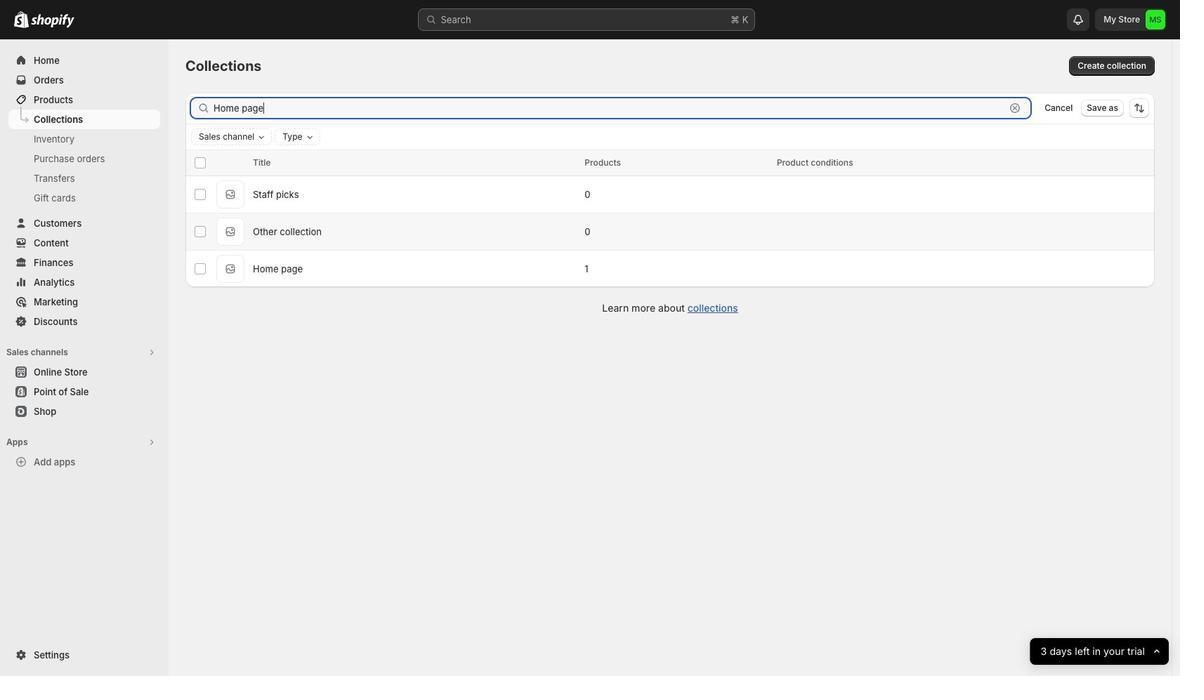 Task type: vqa. For each thing, say whether or not it's contained in the screenshot.
My Store image
yes



Task type: describe. For each thing, give the bounding box(es) containing it.
1 horizontal spatial shopify image
[[31, 14, 74, 28]]

Searching all collections text field
[[214, 98, 1006, 118]]

my store image
[[1146, 10, 1166, 30]]

0 horizontal spatial shopify image
[[14, 11, 29, 28]]



Task type: locate. For each thing, give the bounding box(es) containing it.
shopify image
[[14, 11, 29, 28], [31, 14, 74, 28]]



